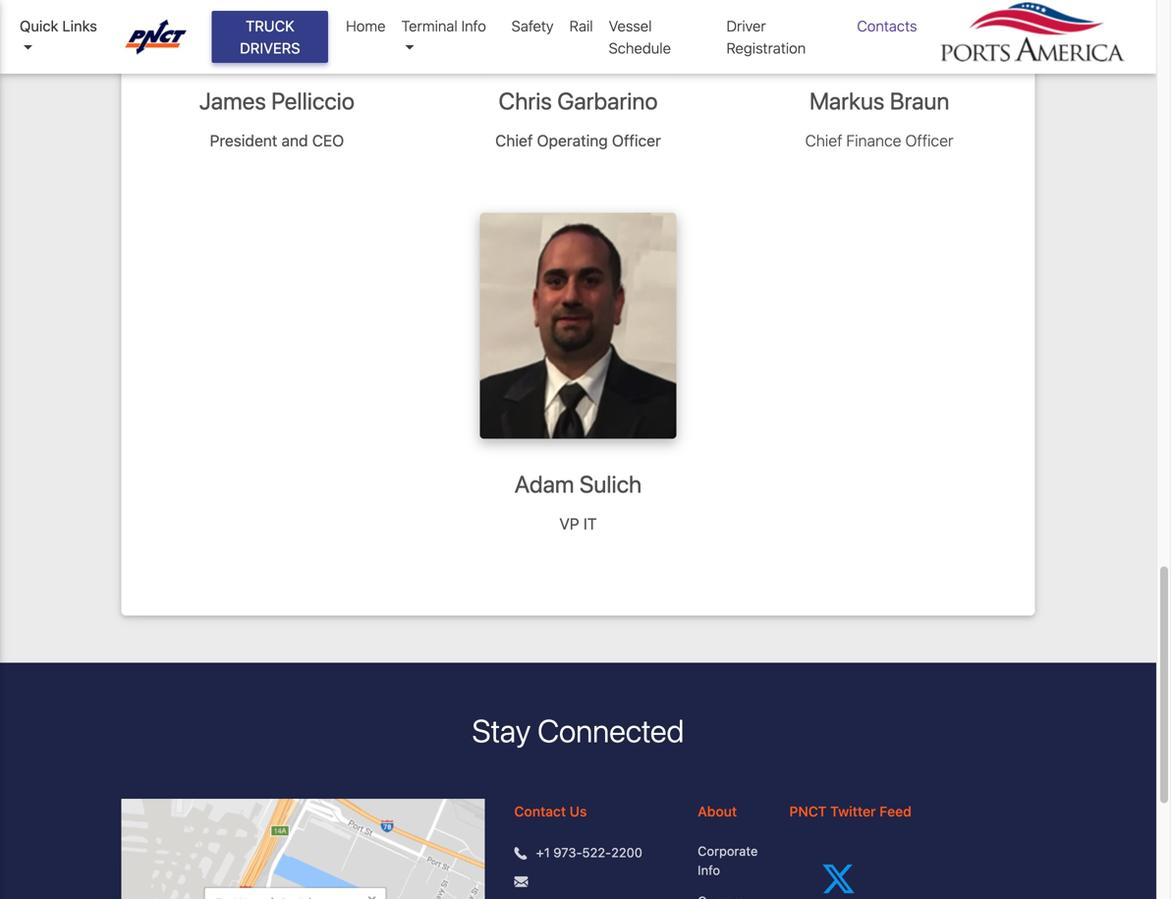 Task type: describe. For each thing, give the bounding box(es) containing it.
info for terminal info
[[462, 17, 486, 34]]

drivers
[[240, 39, 300, 57]]

2200
[[612, 846, 643, 860]]

driver registration link
[[719, 7, 850, 67]]

contacts
[[858, 17, 918, 34]]

973-
[[554, 846, 583, 860]]

and
[[282, 131, 308, 150]]

chief operating officer
[[496, 131, 661, 150]]

operating
[[537, 131, 608, 150]]

driver
[[727, 17, 767, 34]]

president and ceo
[[210, 131, 344, 150]]

james
[[199, 87, 266, 115]]

terminal info link
[[394, 7, 504, 67]]

markus braun
[[810, 87, 950, 115]]

us
[[570, 804, 587, 820]]

truck drivers
[[240, 17, 300, 57]]

chris
[[499, 87, 552, 115]]

feed
[[880, 804, 912, 820]]

stay connected
[[472, 712, 685, 750]]

corporate info
[[698, 844, 758, 878]]

truck drivers link
[[212, 11, 328, 63]]

vessel schedule link
[[601, 7, 719, 67]]

officer for braun
[[906, 131, 954, 150]]

links
[[62, 17, 97, 34]]

pelliccio
[[271, 87, 355, 115]]

contact
[[515, 804, 566, 820]]

registration
[[727, 39, 806, 57]]

james pelliccio
[[199, 87, 355, 115]]

sulich
[[580, 471, 642, 498]]

safety
[[512, 17, 554, 34]]

chief finance officer
[[806, 131, 954, 150]]

corporate info link
[[698, 842, 760, 880]]

home link
[[338, 7, 394, 45]]

+1 973-522-2200
[[536, 846, 643, 860]]

home
[[346, 17, 386, 34]]

chief for chris garbarino
[[496, 131, 533, 150]]



Task type: vqa. For each thing, say whether or not it's contained in the screenshot.
MARKUS
yes



Task type: locate. For each thing, give the bounding box(es) containing it.
+1
[[536, 846, 550, 860]]

adam sulich
[[515, 471, 642, 498]]

0 horizontal spatial chief
[[496, 131, 533, 150]]

chief down markus
[[806, 131, 843, 150]]

info inside corporate info
[[698, 863, 721, 878]]

vp it
[[560, 515, 597, 533]]

adam sulich image
[[480, 213, 677, 439]]

1 officer from the left
[[612, 131, 661, 150]]

truck
[[246, 17, 295, 34]]

quick links link
[[20, 15, 106, 59]]

finance
[[847, 131, 902, 150]]

about
[[698, 804, 737, 820]]

braun
[[890, 87, 950, 115]]

1 chief from the left
[[496, 131, 533, 150]]

adam
[[515, 471, 575, 498]]

chief for markus braun
[[806, 131, 843, 150]]

chief down chris
[[496, 131, 533, 150]]

pnct
[[790, 804, 827, 820]]

officer for garbarino
[[612, 131, 661, 150]]

vessel schedule
[[609, 17, 671, 57]]

1 horizontal spatial officer
[[906, 131, 954, 150]]

officer down braun
[[906, 131, 954, 150]]

1 horizontal spatial chief
[[806, 131, 843, 150]]

markus
[[810, 87, 885, 115]]

president
[[210, 131, 278, 150]]

connected
[[538, 712, 685, 750]]

info
[[462, 17, 486, 34], [698, 863, 721, 878]]

+1 973-522-2200 link
[[536, 844, 643, 863]]

corporate
[[698, 844, 758, 859]]

officer
[[612, 131, 661, 150], [906, 131, 954, 150]]

officer down garbarino
[[612, 131, 661, 150]]

pnct twitter feed
[[790, 804, 912, 820]]

chris garbarino
[[499, 87, 658, 115]]

info for corporate info
[[698, 863, 721, 878]]

2 chief from the left
[[806, 131, 843, 150]]

garbarino
[[558, 87, 658, 115]]

twitter
[[831, 804, 877, 820]]

safety link
[[504, 7, 562, 45]]

0 horizontal spatial info
[[462, 17, 486, 34]]

info down corporate
[[698, 863, 721, 878]]

info right terminal
[[462, 17, 486, 34]]

contacts link
[[850, 7, 926, 45]]

rail
[[570, 17, 593, 34]]

522-
[[583, 846, 612, 860]]

terminal
[[402, 17, 458, 34]]

rail link
[[562, 7, 601, 45]]

0 vertical spatial info
[[462, 17, 486, 34]]

chief
[[496, 131, 533, 150], [806, 131, 843, 150]]

terminal info
[[402, 17, 486, 34]]

driver registration
[[727, 17, 806, 57]]

stay
[[472, 712, 531, 750]]

2 officer from the left
[[906, 131, 954, 150]]

contact us
[[515, 804, 587, 820]]

1 vertical spatial info
[[698, 863, 721, 878]]

vessel
[[609, 17, 652, 34]]

1 horizontal spatial info
[[698, 863, 721, 878]]

vp
[[560, 515, 580, 533]]

ceo
[[312, 131, 344, 150]]

quick
[[20, 17, 58, 34]]

it
[[584, 515, 597, 533]]

0 horizontal spatial officer
[[612, 131, 661, 150]]

quick links
[[20, 17, 97, 34]]

schedule
[[609, 39, 671, 57]]



